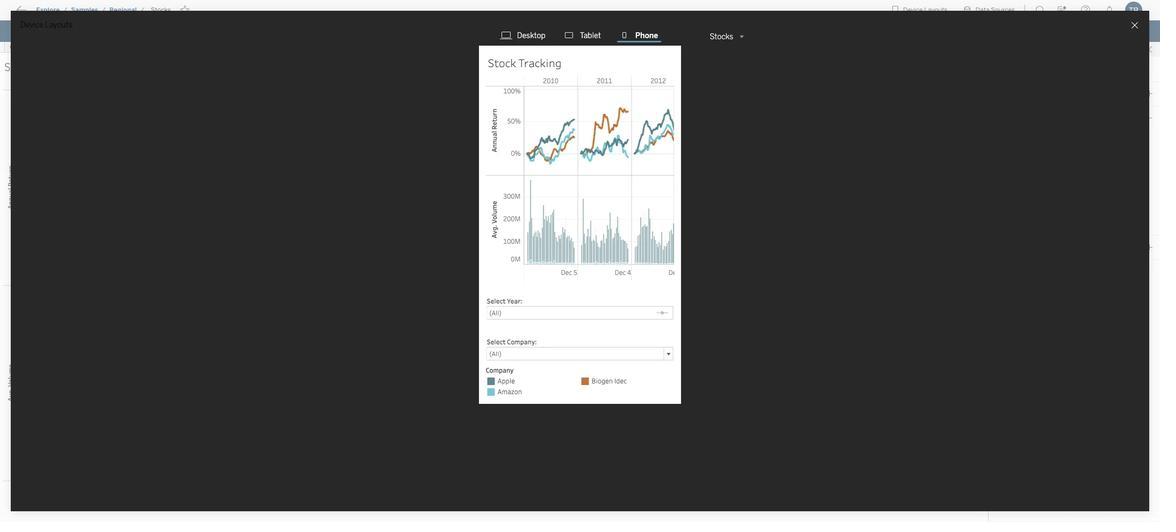 Task type: describe. For each thing, give the bounding box(es) containing it.
device layouts
[[20, 20, 72, 30]]

layouts
[[45, 20, 72, 30]]

0 vertical spatial stocks
[[151, 6, 171, 14]]

tab list containing desktop
[[492, 30, 668, 43]]

tablet
[[580, 31, 601, 40]]

tablet button
[[562, 30, 604, 41]]

3 / from the left
[[141, 6, 144, 14]]

to
[[48, 8, 57, 18]]

2 / from the left
[[102, 6, 106, 14]]

phone
[[635, 31, 658, 40]]

desktop button
[[499, 30, 549, 41]]

desktop
[[517, 31, 546, 40]]

explore
[[36, 6, 60, 14]]

phone button
[[617, 30, 662, 42]]

skip
[[28, 8, 46, 18]]

samples
[[71, 6, 98, 14]]

skip to content link
[[26, 6, 110, 20]]

explore link
[[35, 6, 60, 15]]



Task type: vqa. For each thing, say whether or not it's contained in the screenshot.
"Superstore Flow" removed from favorites. alert
no



Task type: locate. For each thing, give the bounding box(es) containing it.
content
[[59, 8, 92, 18]]

stocks button
[[706, 30, 748, 43]]

regional
[[109, 6, 137, 14]]

skip to content
[[28, 8, 92, 18]]

2 horizontal spatial /
[[141, 6, 144, 14]]

/ right samples
[[102, 6, 106, 14]]

device
[[20, 20, 43, 30]]

regional link
[[109, 6, 137, 15]]

explore / samples / regional /
[[36, 6, 144, 14]]

0 horizontal spatial stocks
[[151, 6, 171, 14]]

stocks inside 'dropdown button'
[[710, 32, 734, 41]]

1 / from the left
[[64, 6, 67, 14]]

0 horizontal spatial /
[[64, 6, 67, 14]]

/
[[64, 6, 67, 14], [102, 6, 106, 14], [141, 6, 144, 14]]

1 horizontal spatial stocks
[[710, 32, 734, 41]]

1 vertical spatial stocks
[[710, 32, 734, 41]]

tab list
[[492, 30, 668, 43]]

/ left stocks element
[[141, 6, 144, 14]]

1 horizontal spatial /
[[102, 6, 106, 14]]

samples link
[[70, 6, 99, 15]]

stocks element
[[148, 6, 174, 14]]

/ right to
[[64, 6, 67, 14]]

stocks
[[151, 6, 171, 14], [710, 32, 734, 41]]



